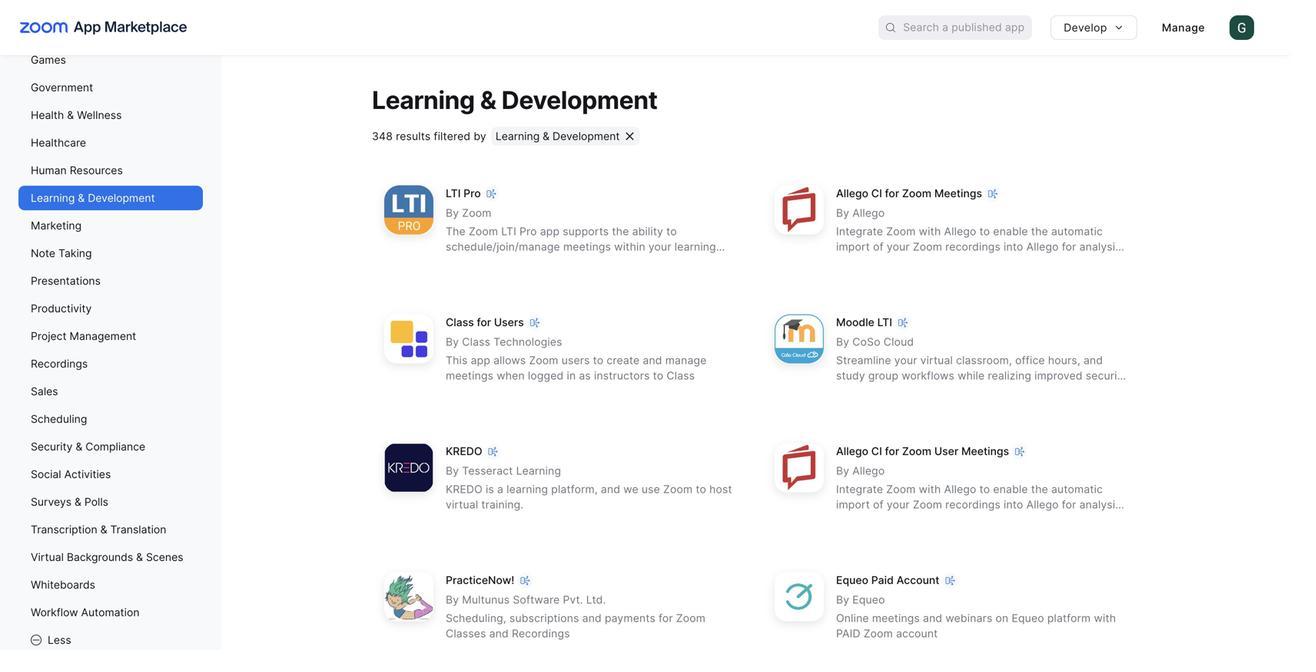 Task type: locate. For each thing, give the bounding box(es) containing it.
pro up schedule/join/manage at the top left of the page
[[520, 225, 537, 238]]

account
[[896, 628, 938, 641]]

ability
[[632, 225, 663, 238]]

kredo up tesseract
[[446, 445, 482, 458]]

1 coaching. from the top
[[994, 256, 1045, 269]]

lti up the
[[446, 187, 461, 200]]

lms.
[[1007, 385, 1033, 398]]

zoom inside by coso cloud streamline your virtual classroom, office hours, and study group workflows while realizing improved security between zoom and your moodle lms.
[[884, 385, 914, 398]]

0 vertical spatial automatic
[[1051, 225, 1103, 238]]

0 horizontal spatial recordings
[[31, 358, 88, 371]]

by for allego ci for zoom user meetings
[[836, 465, 849, 478]]

transcription
[[31, 524, 97, 537]]

1 vertical spatial moodle
[[965, 385, 1004, 398]]

workflows
[[902, 370, 955, 383]]

class up this
[[446, 316, 474, 329]]

the inside by zoom the zoom lti pro app supports the ability to schedule/join/manage meetings within your learning management system (lms)
[[612, 225, 629, 238]]

practicenow!
[[446, 574, 514, 587]]

surveys & polls link
[[18, 490, 203, 515]]

learning inside by tesseract learning kredo is a learning platform, and we use zoom to host virtual training.
[[507, 483, 548, 496]]

into for allego ci for zoom meetings
[[1004, 240, 1023, 254]]

1 vertical spatial with
[[919, 483, 941, 496]]

recordings inside recordings link
[[31, 358, 88, 371]]

instructors
[[594, 370, 650, 383]]

2 conversation from the top
[[836, 514, 903, 527]]

surveys
[[31, 496, 72, 509]]

1 vertical spatial intelligence,
[[906, 514, 969, 527]]

& for surveys & polls link
[[75, 496, 81, 509]]

0 vertical spatial virtual
[[920, 354, 953, 367]]

1 vertical spatial learning & development
[[496, 130, 620, 143]]

office
[[1015, 354, 1045, 367]]

0 vertical spatial into
[[1004, 240, 1023, 254]]

social activities
[[31, 468, 111, 481]]

zoom inside by multunus software pvt. ltd. scheduling, subscriptions and payments for zoom classes and recordings
[[676, 612, 706, 625]]

enable for allego ci for zoom meetings
[[993, 225, 1028, 238]]

1 vertical spatial conversation
[[836, 514, 903, 527]]

by tesseract learning kredo is a learning platform, and we use zoom to host virtual training.
[[446, 465, 732, 512]]

2 vertical spatial development
[[88, 192, 155, 205]]

pro
[[464, 187, 481, 200], [520, 225, 537, 238]]

2 of from the top
[[873, 499, 884, 512]]

workflow automation link
[[18, 601, 203, 626]]

1 vertical spatial development
[[553, 130, 620, 143]]

virtual inside by coso cloud streamline your virtual classroom, office hours, and study group workflows while realizing improved security between zoom and your moodle lms.
[[920, 354, 953, 367]]

2 import from the top
[[836, 499, 870, 512]]

human resources link
[[18, 158, 203, 183]]

healthcare link
[[18, 131, 203, 155]]

learning right by
[[496, 130, 540, 143]]

0 vertical spatial ci
[[871, 187, 882, 200]]

Search text field
[[903, 16, 1032, 39]]

less
[[48, 634, 71, 648]]

of down "allego ci for zoom user meetings"
[[873, 499, 884, 512]]

1 vertical spatial app
[[471, 354, 490, 367]]

0 vertical spatial learning & development
[[372, 85, 658, 115]]

training.
[[481, 499, 524, 512]]

schedule/join/manage
[[446, 240, 560, 254]]

by inside by tesseract learning kredo is a learning platform, and we use zoom to host virtual training.
[[446, 465, 459, 478]]

1 vertical spatial of
[[873, 499, 884, 512]]

& left polls
[[75, 496, 81, 509]]

1 vertical spatial by allego integrate zoom with allego to enable the automatic import of your zoom recordings into allego for analysis, conversation intelligence, and coaching.
[[836, 465, 1124, 527]]

& inside 'link'
[[67, 109, 74, 122]]

0 vertical spatial with
[[919, 225, 941, 238]]

1 automatic from the top
[[1051, 225, 1103, 238]]

manage button
[[1150, 15, 1217, 40]]

recordings inside by multunus software pvt. ltd. scheduling, subscriptions and payments for zoom classes and recordings
[[512, 628, 570, 641]]

equeo left paid
[[836, 574, 869, 587]]

2 automatic from the top
[[1051, 483, 1103, 496]]

your down "allego ci for zoom user meetings"
[[887, 499, 910, 512]]

the
[[612, 225, 629, 238], [1031, 225, 1048, 238], [1031, 483, 1048, 496]]

use
[[642, 483, 660, 496]]

analysis,
[[1079, 240, 1124, 254], [1079, 499, 1124, 512]]

your down cloud
[[894, 354, 917, 367]]

resources
[[70, 164, 123, 177]]

webinars
[[946, 612, 993, 625]]

virtual up workflows
[[920, 354, 953, 367]]

0 vertical spatial integrate
[[836, 225, 883, 238]]

banner
[[0, 0, 1291, 55]]

(lms)
[[557, 256, 588, 269]]

348
[[372, 130, 393, 143]]

0 vertical spatial conversation
[[836, 256, 903, 269]]

human resources
[[31, 164, 123, 177]]

0 horizontal spatial pro
[[464, 187, 481, 200]]

0 vertical spatial intelligence,
[[906, 256, 969, 269]]

by coso cloud streamline your virtual classroom, office hours, and study group workflows while realizing improved security between zoom and your moodle lms.
[[836, 336, 1127, 398]]

0 vertical spatial class
[[446, 316, 474, 329]]

class
[[446, 316, 474, 329], [462, 336, 490, 349], [667, 370, 695, 383]]

1 horizontal spatial app
[[540, 225, 560, 238]]

by inside by coso cloud streamline your virtual classroom, office hours, and study group workflows while realizing improved security between zoom and your moodle lms.
[[836, 336, 849, 349]]

by inside by multunus software pvt. ltd. scheduling, subscriptions and payments for zoom classes and recordings
[[446, 594, 459, 607]]

lti up cloud
[[877, 316, 892, 329]]

2 enable from the top
[[993, 483, 1028, 496]]

1 vertical spatial ci
[[871, 445, 882, 458]]

1 vertical spatial import
[[836, 499, 870, 512]]

of down allego ci for zoom meetings
[[873, 240, 884, 254]]

users
[[562, 354, 590, 367]]

& right health
[[67, 109, 74, 122]]

& down human resources
[[78, 192, 85, 205]]

1 import from the top
[[836, 240, 870, 254]]

transcription & translation link
[[18, 518, 203, 543]]

analysis, for allego ci for zoom meetings
[[1079, 240, 1124, 254]]

2 into from the top
[[1004, 499, 1023, 512]]

2 by allego integrate zoom with allego to enable the automatic import of your zoom recordings into allego for analysis, conversation intelligence, and coaching. from the top
[[836, 465, 1124, 527]]

1 vertical spatial analysis,
[[1079, 499, 1124, 512]]

2 vertical spatial meetings
[[872, 612, 920, 625]]

we
[[623, 483, 639, 496]]

analysis, for allego ci for zoom user meetings
[[1079, 499, 1124, 512]]

intelligence, down allego ci for zoom meetings
[[906, 256, 969, 269]]

1 horizontal spatial pro
[[520, 225, 537, 238]]

1 intelligence, from the top
[[906, 256, 969, 269]]

your down ability
[[649, 240, 671, 254]]

1 horizontal spatial meetings
[[563, 240, 611, 254]]

& right security on the left bottom of page
[[76, 441, 82, 454]]

0 vertical spatial lti
[[446, 187, 461, 200]]

in
[[567, 370, 576, 383]]

development for learning & development 'button'
[[553, 130, 620, 143]]

2 ci from the top
[[871, 445, 882, 458]]

1 horizontal spatial lti
[[501, 225, 516, 238]]

intelligence,
[[906, 256, 969, 269], [906, 514, 969, 527]]

virtual
[[920, 354, 953, 367], [446, 499, 478, 512]]

moodle inside by coso cloud streamline your virtual classroom, office hours, and study group workflows while realizing improved security between zoom and your moodle lms.
[[965, 385, 1004, 398]]

recordings
[[945, 240, 1001, 254], [945, 499, 1001, 512]]

equeo paid account
[[836, 574, 940, 587]]

conversation up moodle lti
[[836, 256, 903, 269]]

by zoom the zoom lti pro app supports the ability to schedule/join/manage meetings within your learning management system (lms)
[[446, 207, 716, 269]]

1 vertical spatial learning
[[507, 483, 548, 496]]

1 analysis, from the top
[[1079, 240, 1124, 254]]

1 into from the top
[[1004, 240, 1023, 254]]

0 vertical spatial equeo
[[836, 574, 869, 587]]

with down allego ci for zoom meetings
[[919, 225, 941, 238]]

into
[[1004, 240, 1023, 254], [1004, 499, 1023, 512]]

1 vertical spatial meetings
[[446, 370, 494, 383]]

1 vertical spatial equeo
[[853, 594, 885, 607]]

by inside by equeo online meetings and webinars on equeo platform with paid zoom account
[[836, 594, 849, 607]]

kredo left is at the bottom
[[446, 483, 483, 496]]

by class technologies this app allows zoom users to create and manage meetings when logged in as instructors to class
[[446, 336, 707, 383]]

1 horizontal spatial recordings
[[512, 628, 570, 641]]

pro inside by zoom the zoom lti pro app supports the ability to schedule/join/manage meetings within your learning management system (lms)
[[520, 225, 537, 238]]

by for practicenow!
[[446, 594, 459, 607]]

and inside by tesseract learning kredo is a learning platform, and we use zoom to host virtual training.
[[601, 483, 620, 496]]

note taking link
[[18, 241, 203, 266]]

1 vertical spatial integrate
[[836, 483, 883, 496]]

0 vertical spatial analysis,
[[1079, 240, 1124, 254]]

2 vertical spatial with
[[1094, 612, 1116, 625]]

1 vertical spatial automatic
[[1051, 483, 1103, 496]]

meetings down this
[[446, 370, 494, 383]]

import for allego ci for zoom meetings
[[836, 240, 870, 254]]

0 horizontal spatial meetings
[[446, 370, 494, 383]]

1 conversation from the top
[[836, 256, 903, 269]]

learning & development for learning & development 'button'
[[496, 130, 620, 143]]

1 vertical spatial into
[[1004, 499, 1023, 512]]

allows
[[493, 354, 526, 367]]

class down class for users
[[462, 336, 490, 349]]

learning inside 'button'
[[496, 130, 540, 143]]

improved
[[1035, 370, 1083, 383]]

1 of from the top
[[873, 240, 884, 254]]

with inside by equeo online meetings and webinars on equeo platform with paid zoom account
[[1094, 612, 1116, 625]]

ci
[[871, 187, 882, 200], [871, 445, 882, 458]]

presentations link
[[18, 269, 203, 294]]

0 vertical spatial moodle
[[836, 316, 875, 329]]

by inside by class technologies this app allows zoom users to create and manage meetings when logged in as instructors to class
[[446, 336, 459, 349]]

scheduling,
[[446, 612, 506, 625]]

app right this
[[471, 354, 490, 367]]

import for allego ci for zoom user meetings
[[836, 499, 870, 512]]

2 analysis, from the top
[[1079, 499, 1124, 512]]

2 horizontal spatial lti
[[877, 316, 892, 329]]

0 horizontal spatial lti
[[446, 187, 461, 200]]

a
[[497, 483, 503, 496]]

lti inside by zoom the zoom lti pro app supports the ability to schedule/join/manage meetings within your learning management system (lms)
[[501, 225, 516, 238]]

0 horizontal spatial virtual
[[446, 499, 478, 512]]

2 vertical spatial lti
[[877, 316, 892, 329]]

develop button
[[1051, 15, 1137, 40]]

virtual left training.
[[446, 499, 478, 512]]

health & wellness link
[[18, 103, 203, 128]]

conversation for allego ci for zoom user meetings
[[836, 514, 903, 527]]

2 vertical spatial learning & development
[[31, 192, 155, 205]]

class down manage
[[667, 370, 695, 383]]

by inside by zoom the zoom lti pro app supports the ability to schedule/join/manage meetings within your learning management system (lms)
[[446, 207, 459, 220]]

platform,
[[551, 483, 598, 496]]

learning & development
[[372, 85, 658, 115], [496, 130, 620, 143], [31, 192, 155, 205]]

1 vertical spatial kredo
[[446, 483, 483, 496]]

coaching. for allego ci for zoom user meetings
[[994, 514, 1045, 527]]

meetings down supports
[[563, 240, 611, 254]]

1 integrate from the top
[[836, 225, 883, 238]]

learning right a
[[507, 483, 548, 496]]

learning up platform,
[[516, 465, 561, 478]]

meetings inside by zoom the zoom lti pro app supports the ability to schedule/join/manage meetings within your learning management system (lms)
[[563, 240, 611, 254]]

learning inside by tesseract learning kredo is a learning platform, and we use zoom to host virtual training.
[[516, 465, 561, 478]]

0 horizontal spatial learning
[[507, 483, 548, 496]]

recordings down project
[[31, 358, 88, 371]]

meetings up account
[[872, 612, 920, 625]]

intelligence, up account
[[906, 514, 969, 527]]

recordings down subscriptions
[[512, 628, 570, 641]]

integrate down "allego ci for zoom user meetings"
[[836, 483, 883, 496]]

whiteboards link
[[18, 573, 203, 598]]

app
[[540, 225, 560, 238], [471, 354, 490, 367]]

streamline
[[836, 354, 891, 367]]

paid
[[871, 574, 894, 587]]

0 vertical spatial recordings
[[945, 240, 1001, 254]]

integrate
[[836, 225, 883, 238], [836, 483, 883, 496]]

conversation
[[836, 256, 903, 269], [836, 514, 903, 527]]

0 vertical spatial coaching.
[[994, 256, 1045, 269]]

ltd.
[[586, 594, 606, 607]]

1 horizontal spatial moodle
[[965, 385, 1004, 398]]

with right platform
[[1094, 612, 1116, 625]]

& up 'virtual backgrounds & scenes'
[[100, 524, 107, 537]]

0 vertical spatial of
[[873, 240, 884, 254]]

and
[[972, 256, 991, 269], [643, 354, 662, 367], [1084, 354, 1103, 367], [917, 385, 936, 398], [601, 483, 620, 496], [972, 514, 991, 527], [582, 612, 602, 625], [923, 612, 942, 625], [489, 628, 509, 641]]

2 kredo from the top
[[446, 483, 483, 496]]

by for equeo paid account
[[836, 594, 849, 607]]

polls
[[84, 496, 108, 509]]

search a published app element
[[879, 15, 1032, 40]]

lti pro
[[446, 187, 481, 200]]

meetings inside by equeo online meetings and webinars on equeo platform with paid zoom account
[[872, 612, 920, 625]]

pvt.
[[563, 594, 583, 607]]

0 vertical spatial enable
[[993, 225, 1028, 238]]

to inside by tesseract learning kredo is a learning platform, and we use zoom to host virtual training.
[[696, 483, 706, 496]]

0 vertical spatial recordings
[[31, 358, 88, 371]]

learning & development inside learning & development 'button'
[[496, 130, 620, 143]]

enable for allego ci for zoom user meetings
[[993, 483, 1028, 496]]

learning & development inside learning & development link
[[31, 192, 155, 205]]

0 vertical spatial by allego integrate zoom with allego to enable the automatic import of your zoom recordings into allego for analysis, conversation intelligence, and coaching.
[[836, 207, 1124, 269]]

1 ci from the top
[[871, 187, 882, 200]]

meetings for within
[[563, 240, 611, 254]]

kredo inside by tesseract learning kredo is a learning platform, and we use zoom to host virtual training.
[[446, 483, 483, 496]]

coaching. for allego ci for zoom meetings
[[994, 256, 1045, 269]]

recordings for user
[[945, 499, 1001, 512]]

app inside by class technologies this app allows zoom users to create and manage meetings when logged in as instructors to class
[[471, 354, 490, 367]]

0 vertical spatial import
[[836, 240, 870, 254]]

integrate for allego ci for zoom user meetings
[[836, 483, 883, 496]]

development inside 'button'
[[553, 130, 620, 143]]

1 vertical spatial virtual
[[446, 499, 478, 512]]

by for moodle lti
[[836, 336, 849, 349]]

1 vertical spatial recordings
[[945, 499, 1001, 512]]

1 vertical spatial recordings
[[512, 628, 570, 641]]

1 vertical spatial pro
[[520, 225, 537, 238]]

the for allego ci for zoom meetings
[[1031, 225, 1048, 238]]

pro up the
[[464, 187, 481, 200]]

equeo down paid
[[853, 594, 885, 607]]

banner containing develop
[[0, 0, 1291, 55]]

2 horizontal spatial meetings
[[872, 612, 920, 625]]

app inside by zoom the zoom lti pro app supports the ability to schedule/join/manage meetings within your learning management system (lms)
[[540, 225, 560, 238]]

1 horizontal spatial learning
[[675, 240, 716, 254]]

2 integrate from the top
[[836, 483, 883, 496]]

moodle up coso
[[836, 316, 875, 329]]

results
[[396, 130, 431, 143]]

2 recordings from the top
[[945, 499, 1001, 512]]

learning right within
[[675, 240, 716, 254]]

&
[[480, 85, 496, 115], [67, 109, 74, 122], [543, 130, 550, 143], [78, 192, 85, 205], [76, 441, 82, 454], [75, 496, 81, 509], [100, 524, 107, 537], [136, 551, 143, 564]]

0 horizontal spatial app
[[471, 354, 490, 367]]

1 vertical spatial enable
[[993, 483, 1028, 496]]

1 vertical spatial coaching.
[[994, 514, 1045, 527]]

for
[[885, 187, 899, 200], [1062, 240, 1076, 254], [477, 316, 491, 329], [885, 445, 899, 458], [1062, 499, 1076, 512], [659, 612, 673, 625]]

& inside 'button'
[[543, 130, 550, 143]]

1 horizontal spatial virtual
[[920, 354, 953, 367]]

2 intelligence, from the top
[[906, 514, 969, 527]]

moodle down while
[[965, 385, 1004, 398]]

scheduling
[[31, 413, 87, 426]]

0 vertical spatial app
[[540, 225, 560, 238]]

conversation up paid
[[836, 514, 903, 527]]

with for meetings
[[919, 225, 941, 238]]

with down "allego ci for zoom user meetings"
[[919, 483, 941, 496]]

virtual
[[31, 551, 64, 564]]

security
[[31, 441, 73, 454]]

equeo right on
[[1012, 612, 1044, 625]]

348 results filtered by
[[372, 130, 486, 143]]

0 vertical spatial meetings
[[563, 240, 611, 254]]

lti up schedule/join/manage at the top left of the page
[[501, 225, 516, 238]]

virtual backgrounds & scenes link
[[18, 546, 203, 570]]

app up system
[[540, 225, 560, 238]]

0 vertical spatial learning
[[675, 240, 716, 254]]

integrate down allego ci for zoom meetings
[[836, 225, 883, 238]]

ci for allego ci for zoom user meetings
[[871, 445, 882, 458]]

1 recordings from the top
[[945, 240, 1001, 254]]

the for lti pro
[[612, 225, 629, 238]]

1 vertical spatial lti
[[501, 225, 516, 238]]

& right by
[[543, 130, 550, 143]]

1 vertical spatial meetings
[[961, 445, 1009, 458]]

& for transcription & translation link
[[100, 524, 107, 537]]

1 by allego integrate zoom with allego to enable the automatic import of your zoom recordings into allego for analysis, conversation intelligence, and coaching. from the top
[[836, 207, 1124, 269]]

coaching.
[[994, 256, 1045, 269], [994, 514, 1045, 527]]

1 enable from the top
[[993, 225, 1028, 238]]

meetings inside by class technologies this app allows zoom users to create and manage meetings when logged in as instructors to class
[[446, 370, 494, 383]]

0 vertical spatial kredo
[[446, 445, 482, 458]]

development
[[502, 85, 658, 115], [553, 130, 620, 143], [88, 192, 155, 205]]

2 coaching. from the top
[[994, 514, 1045, 527]]

learning & development for learning & development link
[[31, 192, 155, 205]]



Task type: vqa. For each thing, say whether or not it's contained in the screenshot.


Task type: describe. For each thing, give the bounding box(es) containing it.
subscriptions
[[510, 612, 579, 625]]

platform
[[1047, 612, 1091, 625]]

study
[[836, 370, 865, 383]]

games
[[31, 53, 66, 66]]

management
[[70, 330, 136, 343]]

host
[[709, 483, 732, 496]]

account
[[897, 574, 940, 587]]

intelligence, for user
[[906, 514, 969, 527]]

of for allego ci for zoom user meetings
[[873, 499, 884, 512]]

is
[[486, 483, 494, 496]]

marketing link
[[18, 214, 203, 238]]

system
[[516, 256, 554, 269]]

learning & development button
[[491, 127, 640, 146]]

coso
[[853, 336, 881, 349]]

& for security & compliance link
[[76, 441, 82, 454]]

sales
[[31, 385, 58, 398]]

health & wellness
[[31, 109, 122, 122]]

classes
[[446, 628, 486, 641]]

zoom inside by tesseract learning kredo is a learning platform, and we use zoom to host virtual training.
[[663, 483, 693, 496]]

by for allego ci for zoom meetings
[[836, 207, 849, 220]]

security & compliance link
[[18, 435, 203, 460]]

activities
[[64, 468, 111, 481]]

by for kredo
[[446, 465, 459, 478]]

security & compliance
[[31, 441, 145, 454]]

wellness
[[77, 109, 122, 122]]

virtual backgrounds & scenes
[[31, 551, 183, 564]]

automatic for allego ci for zoom user meetings
[[1051, 483, 1103, 496]]

between
[[836, 385, 881, 398]]

games link
[[18, 48, 203, 72]]

while
[[958, 370, 985, 383]]

project management link
[[18, 324, 203, 349]]

this
[[446, 354, 468, 367]]

presentations
[[31, 275, 101, 288]]

management
[[446, 256, 513, 269]]

for inside by multunus software pvt. ltd. scheduling, subscriptions and payments for zoom classes and recordings
[[659, 612, 673, 625]]

government link
[[18, 75, 203, 100]]

2 vertical spatial class
[[667, 370, 695, 383]]

logged
[[528, 370, 564, 383]]

realizing
[[988, 370, 1031, 383]]

the for allego ci for zoom user meetings
[[1031, 483, 1048, 496]]

paid
[[836, 628, 861, 641]]

& for learning & development link
[[78, 192, 85, 205]]

recordings for meetings
[[945, 240, 1001, 254]]

learning & development link
[[18, 186, 203, 211]]

note taking
[[31, 247, 92, 260]]

project management
[[31, 330, 136, 343]]

0 vertical spatial pro
[[464, 187, 481, 200]]

translation
[[110, 524, 166, 537]]

social
[[31, 468, 61, 481]]

note
[[31, 247, 55, 260]]

backgrounds
[[67, 551, 133, 564]]

whiteboards
[[31, 579, 95, 592]]

productivity link
[[18, 297, 203, 321]]

by allego integrate zoom with allego to enable the automatic import of your zoom recordings into allego for analysis, conversation intelligence, and coaching. for user
[[836, 465, 1124, 527]]

hours,
[[1048, 354, 1081, 367]]

surveys & polls
[[31, 496, 108, 509]]

users
[[494, 316, 524, 329]]

0 vertical spatial development
[[502, 85, 658, 115]]

of for allego ci for zoom meetings
[[873, 240, 884, 254]]

scenes
[[146, 551, 183, 564]]

by equeo online meetings and webinars on equeo platform with paid zoom account
[[836, 594, 1116, 641]]

and inside by equeo online meetings and webinars on equeo platform with paid zoom account
[[923, 612, 942, 625]]

integrate for allego ci for zoom meetings
[[836, 225, 883, 238]]

online
[[836, 612, 869, 625]]

transcription & translation
[[31, 524, 166, 537]]

learning inside by zoom the zoom lti pro app supports the ability to schedule/join/manage meetings within your learning management system (lms)
[[675, 240, 716, 254]]

with for user
[[919, 483, 941, 496]]

1 vertical spatial class
[[462, 336, 490, 349]]

& for health & wellness 'link'
[[67, 109, 74, 122]]

recordings link
[[18, 352, 203, 377]]

develop
[[1064, 21, 1107, 34]]

development for learning & development link
[[88, 192, 155, 205]]

tesseract
[[462, 465, 513, 478]]

technologies
[[494, 336, 562, 349]]

zoom inside by class technologies this app allows zoom users to create and manage meetings when logged in as instructors to class
[[529, 354, 558, 367]]

on
[[996, 612, 1009, 625]]

& for learning & development 'button'
[[543, 130, 550, 143]]

intelligence, for meetings
[[906, 256, 969, 269]]

your inside by zoom the zoom lti pro app supports the ability to schedule/join/manage meetings within your learning management system (lms)
[[649, 240, 671, 254]]

manage
[[665, 354, 707, 367]]

virtual inside by tesseract learning kredo is a learning platform, and we use zoom to host virtual training.
[[446, 499, 478, 512]]

healthcare
[[31, 136, 86, 149]]

group
[[868, 370, 899, 383]]

government
[[31, 81, 93, 94]]

0 horizontal spatial moodle
[[836, 316, 875, 329]]

automatic for allego ci for zoom meetings
[[1051, 225, 1103, 238]]

by
[[474, 130, 486, 143]]

and inside by class technologies this app allows zoom users to create and manage meetings when logged in as instructors to class
[[643, 354, 662, 367]]

learning up marketing
[[31, 192, 75, 205]]

your down allego ci for zoom meetings
[[887, 240, 910, 254]]

1 kredo from the top
[[446, 445, 482, 458]]

allego ci for zoom meetings
[[836, 187, 982, 200]]

the
[[446, 225, 466, 238]]

to inside by zoom the zoom lti pro app supports the ability to schedule/join/manage meetings within your learning management system (lms)
[[666, 225, 677, 238]]

2 vertical spatial equeo
[[1012, 612, 1044, 625]]

learning up the 348 results filtered by at top
[[372, 85, 475, 115]]

& left "scenes"
[[136, 551, 143, 564]]

meetings for when
[[446, 370, 494, 383]]

& up by
[[480, 85, 496, 115]]

conversation for allego ci for zoom meetings
[[836, 256, 903, 269]]

class for users
[[446, 316, 524, 329]]

0 vertical spatial meetings
[[934, 187, 982, 200]]

by allego integrate zoom with allego to enable the automatic import of your zoom recordings into allego for analysis, conversation intelligence, and coaching. for meetings
[[836, 207, 1124, 269]]

ci for allego ci for zoom meetings
[[871, 187, 882, 200]]

social activities link
[[18, 463, 203, 487]]

compliance
[[86, 441, 145, 454]]

sales link
[[18, 380, 203, 404]]

marketing
[[31, 219, 82, 232]]

automation
[[81, 607, 140, 620]]

your down while
[[939, 385, 962, 398]]

into for allego ci for zoom user meetings
[[1004, 499, 1023, 512]]

health
[[31, 109, 64, 122]]

zoom inside by equeo online meetings and webinars on equeo platform with paid zoom account
[[864, 628, 893, 641]]

allego ci for zoom user meetings
[[836, 445, 1009, 458]]

by for lti pro
[[446, 207, 459, 220]]

scheduling link
[[18, 407, 203, 432]]

by for class for users
[[446, 336, 459, 349]]

project
[[31, 330, 67, 343]]



